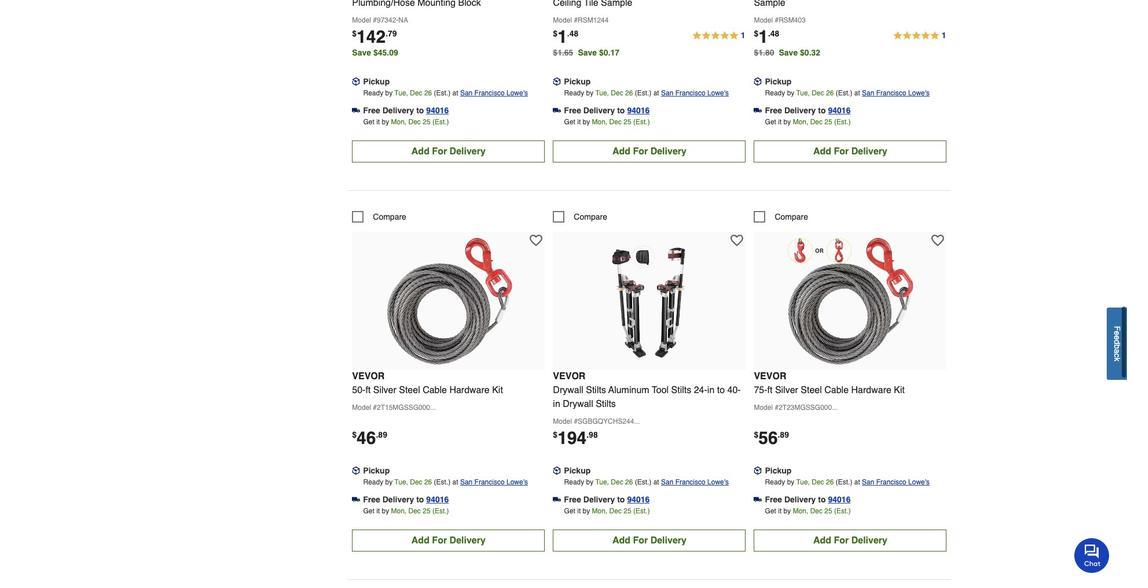 Task type: vqa. For each thing, say whether or not it's contained in the screenshot.


Task type: locate. For each thing, give the bounding box(es) containing it.
add for delivery button
[[352, 140, 545, 162], [553, 140, 746, 162], [754, 140, 947, 162], [352, 530, 545, 552], [553, 530, 746, 552], [754, 530, 947, 552]]

0 horizontal spatial actual price $1.48 element
[[553, 26, 579, 47]]

in up the 194
[[553, 399, 560, 410]]

1 horizontal spatial in
[[707, 385, 715, 396]]

.48
[[567, 29, 579, 38], [768, 29, 779, 38]]

1 horizontal spatial steel
[[801, 385, 822, 396]]

san francisco lowe's button
[[460, 87, 528, 99], [661, 87, 729, 99], [862, 87, 930, 99], [460, 477, 528, 488], [661, 477, 729, 488], [862, 477, 930, 488]]

1 kit from the left
[[492, 385, 503, 396]]

silver for 75-
[[775, 385, 798, 396]]

.89
[[376, 430, 387, 440], [778, 430, 789, 440]]

san for pickup image below the 194
[[661, 479, 673, 487]]

0 horizontal spatial cable
[[423, 385, 447, 396]]

2 horizontal spatial compare
[[775, 212, 808, 222]]

pickup down $ 194 .98
[[564, 466, 591, 476]]

0 horizontal spatial vevor
[[352, 371, 385, 382]]

compare for 5014749923 element
[[775, 212, 808, 222]]

1 vertical spatial drywall
[[563, 399, 593, 410]]

1 horizontal spatial save
[[578, 48, 597, 57]]

$ inside $ 56 .89
[[754, 430, 758, 440]]

free delivery to 94016 for pickup icon under 56
[[765, 495, 851, 505]]

cable
[[423, 385, 447, 396], [825, 385, 849, 396]]

compare
[[373, 212, 406, 222], [574, 212, 607, 222], [775, 212, 808, 222]]

56
[[758, 428, 778, 448]]

5 stars image
[[692, 29, 746, 43], [892, 29, 947, 43]]

it
[[376, 118, 380, 126], [577, 118, 581, 126], [778, 118, 782, 126], [376, 507, 380, 516], [577, 507, 581, 516], [778, 507, 782, 516]]

silver inside "vevor 50-ft silver steel cable hardware kit"
[[373, 385, 396, 396]]

save for $1.65
[[578, 48, 597, 57]]

2 .89 from the left
[[778, 430, 789, 440]]

26 for pickup image below the 194
[[625, 479, 633, 487]]

#
[[373, 16, 377, 24], [574, 16, 578, 24], [775, 16, 779, 24], [373, 404, 377, 412], [775, 404, 779, 412], [574, 418, 578, 426]]

1 horizontal spatial 5 stars image
[[892, 29, 947, 43]]

pickup image down $1.65
[[553, 77, 561, 86]]

pickup for pickup icon underneath $1.80 on the right top
[[765, 77, 792, 86]]

save for $1.80
[[779, 48, 798, 57]]

ft inside vevor 75-ft silver steel cable hardware kit
[[767, 385, 773, 396]]

# up $ 194 .98
[[574, 418, 578, 426]]

actual price $1.48 element up $1.65
[[553, 26, 579, 47]]

0 horizontal spatial save
[[352, 48, 371, 57]]

heart outline image
[[530, 234, 543, 247], [731, 234, 744, 247], [932, 234, 944, 247]]

to for pickup image below the 194
[[617, 495, 625, 505]]

.79
[[386, 29, 397, 38]]

.48 down the model # rsm403
[[768, 29, 779, 38]]

silver for 50-
[[373, 385, 396, 396]]

0 horizontal spatial steel
[[399, 385, 420, 396]]

silver
[[373, 385, 396, 396], [775, 385, 798, 396]]

2 ft from the left
[[767, 385, 773, 396]]

rsm1244
[[578, 16, 609, 24]]

$ down "50-" at the left of the page
[[352, 430, 357, 440]]

san for pickup icon below 46
[[460, 479, 473, 487]]

pickup down save $45.09
[[363, 77, 390, 86]]

1 vevor from the left
[[352, 371, 385, 382]]

model down "50-" at the left of the page
[[352, 404, 371, 412]]

1 silver from the left
[[373, 385, 396, 396]]

ft up model # 2t23mgssg000...
[[767, 385, 773, 396]]

stilts left 24-
[[671, 385, 691, 396]]

1 horizontal spatial .48
[[768, 29, 779, 38]]

stilts
[[586, 385, 606, 396], [671, 385, 691, 396], [596, 399, 616, 410]]

at for pickup image under $1.65
[[653, 89, 659, 97]]

free for pickup icon under 56
[[765, 495, 782, 505]]

vevor up "50-" at the left of the page
[[352, 371, 385, 382]]

75-
[[754, 385, 767, 396]]

$ left .98
[[553, 430, 558, 440]]

c
[[1113, 354, 1122, 358]]

$ 56 .89
[[754, 428, 789, 448]]

free for pickup image underneath save $45.09
[[363, 106, 380, 115]]

vevor up model # sgbgqychs244...
[[553, 371, 585, 382]]

25
[[423, 118, 430, 126], [624, 118, 631, 126], [825, 118, 832, 126], [423, 507, 430, 516], [624, 507, 631, 516], [825, 507, 832, 516]]

free delivery to 94016
[[363, 106, 449, 115], [564, 106, 650, 115], [765, 106, 851, 115], [363, 495, 449, 505], [564, 495, 650, 505], [765, 495, 851, 505]]

$45.09
[[373, 48, 398, 57]]

actual price $1.48 element for $1.80
[[754, 26, 779, 47]]

mon, for pickup image below the 194
[[592, 507, 607, 516]]

0 horizontal spatial $ 1 .48
[[553, 26, 579, 47]]

hardware inside "vevor 50-ft silver steel cable hardware kit"
[[449, 385, 490, 396]]

kit inside "vevor 50-ft silver steel cable hardware kit"
[[492, 385, 503, 396]]

$ 46 .89
[[352, 428, 387, 448]]

2 horizontal spatial heart outline image
[[932, 234, 944, 247]]

silver up the model # 2t15mgssg000... on the left of the page
[[373, 385, 396, 396]]

save down 142
[[352, 48, 371, 57]]

vevor drywall stilts aluminum tool stilts 24-in to 40- in drywall stilts
[[553, 371, 741, 410]]

ready down $ 56 .89
[[765, 479, 785, 487]]

$ inside $ 46 .89
[[352, 430, 357, 440]]

1 5 stars image from the left
[[692, 29, 746, 43]]

mon, for pickup image under $1.65
[[592, 118, 607, 126]]

1 .48 from the left
[[567, 29, 579, 38]]

1 horizontal spatial silver
[[775, 385, 798, 396]]

.89 for 56
[[778, 430, 789, 440]]

# up $ 46 .89
[[373, 404, 377, 412]]

steel inside "vevor 50-ft silver steel cable hardware kit"
[[399, 385, 420, 396]]

1 heart outline image from the left
[[530, 234, 543, 247]]

pickup image
[[754, 77, 762, 86], [352, 467, 360, 475], [754, 467, 762, 475]]

0 horizontal spatial heart outline image
[[530, 234, 543, 247]]

3 compare from the left
[[775, 212, 808, 222]]

ft inside "vevor 50-ft silver steel cable hardware kit"
[[366, 385, 371, 396]]

vevor drywall stilts aluminum tool stilts 24-in to 40-in drywall stilts image
[[586, 238, 713, 365]]

# up "was price $1.65" element at the top of the page
[[574, 16, 578, 24]]

$ up was price $1.80 element
[[754, 29, 758, 38]]

2 $ 1 .48 from the left
[[754, 26, 779, 47]]

0 horizontal spatial 5 stars image
[[692, 29, 746, 43]]

model down 75-
[[754, 404, 773, 412]]

.48 for $1.80
[[768, 29, 779, 38]]

pickup image down 56
[[754, 467, 762, 475]]

ft
[[366, 385, 371, 396], [767, 385, 773, 396]]

ready down $1.65
[[564, 89, 584, 97]]

0 horizontal spatial kit
[[492, 385, 503, 396]]

2 cable from the left
[[825, 385, 849, 396]]

26 for pickup icon under 56
[[826, 479, 834, 487]]

k
[[1113, 358, 1122, 362]]

e up the b
[[1113, 336, 1122, 340]]

save $45.09
[[352, 48, 398, 57]]

vevor for drywall
[[553, 371, 585, 382]]

1 save from the left
[[352, 48, 371, 57]]

94016 button
[[426, 105, 449, 116], [627, 105, 650, 116], [828, 105, 851, 116], [426, 494, 449, 506], [627, 494, 650, 506], [828, 494, 851, 506]]

$ inside $ 142 .79
[[352, 29, 357, 38]]

silver inside vevor 75-ft silver steel cable hardware kit
[[775, 385, 798, 396]]

at
[[452, 89, 458, 97], [653, 89, 659, 97], [854, 89, 860, 97], [452, 479, 458, 487], [653, 479, 659, 487], [854, 479, 860, 487]]

ready for pickup image underneath save $45.09
[[363, 89, 383, 97]]

1 button
[[692, 29, 746, 43], [892, 29, 947, 43]]

francisco
[[474, 89, 505, 97], [675, 89, 706, 97], [876, 89, 906, 97], [474, 479, 505, 487], [675, 479, 706, 487], [876, 479, 906, 487]]

94016
[[426, 106, 449, 115], [627, 106, 650, 115], [828, 106, 851, 115], [426, 495, 449, 505], [627, 495, 650, 505], [828, 495, 851, 505]]

.89 down the model # 2t15mgssg000... on the left of the page
[[376, 430, 387, 440]]

hardware for 75-ft silver steel cable hardware kit
[[851, 385, 891, 396]]

$ up "was price $1.65" element at the top of the page
[[553, 29, 558, 38]]

$ for actual price $194.98 element
[[553, 430, 558, 440]]

vevor inside "vevor 50-ft silver steel cable hardware kit"
[[352, 371, 385, 382]]

1 horizontal spatial ft
[[767, 385, 773, 396]]

0 horizontal spatial .89
[[376, 430, 387, 440]]

3 save from the left
[[779, 48, 798, 57]]

# up was price $1.80 element
[[775, 16, 779, 24]]

3 vevor from the left
[[754, 371, 786, 382]]

na
[[398, 16, 408, 24]]

in left 40-
[[707, 385, 715, 396]]

$
[[352, 29, 357, 38], [553, 29, 558, 38], [754, 29, 758, 38], [352, 430, 357, 440], [553, 430, 558, 440], [754, 430, 758, 440]]

.48 down the model # rsm1244
[[567, 29, 579, 38]]

2 compare from the left
[[574, 212, 607, 222]]

.48 for $1.65
[[567, 29, 579, 38]]

mon,
[[391, 118, 407, 126], [592, 118, 607, 126], [793, 118, 808, 126], [391, 507, 407, 516], [592, 507, 607, 516], [793, 507, 808, 516]]

steel
[[399, 385, 420, 396], [801, 385, 822, 396]]

f e e d b a c k button
[[1107, 308, 1127, 380]]

compare inside 5014640505 element
[[574, 212, 607, 222]]

194
[[558, 428, 587, 448]]

ft up the model # 2t15mgssg000... on the left of the page
[[366, 385, 371, 396]]

at for pickup icon below 46
[[452, 479, 458, 487]]

vevor
[[352, 371, 385, 382], [553, 371, 585, 382], [754, 371, 786, 382]]

# for sgbgqychs244...
[[574, 418, 578, 426]]

1 horizontal spatial .89
[[778, 430, 789, 440]]

1 ft from the left
[[366, 385, 371, 396]]

lowe's
[[507, 89, 528, 97], [707, 89, 729, 97], [908, 89, 930, 97], [507, 479, 528, 487], [707, 479, 729, 487], [908, 479, 930, 487]]

drywall
[[553, 385, 583, 396], [563, 399, 593, 410]]

vevor up 75-
[[754, 371, 786, 382]]

to for pickup icon under 56
[[818, 495, 826, 505]]

vevor inside vevor 75-ft silver steel cable hardware kit
[[754, 371, 786, 382]]

26 for pickup icon below 46
[[424, 479, 432, 487]]

$ for actual price $142.79 element
[[352, 29, 357, 38]]

ready down $ 46 .89
[[363, 479, 383, 487]]

$ inside $ 194 .98
[[553, 430, 558, 440]]

model
[[352, 16, 371, 24], [553, 16, 572, 24], [754, 16, 773, 24], [352, 404, 371, 412], [754, 404, 773, 412], [553, 418, 572, 426]]

actual price $1.48 element up $1.80 on the right top
[[754, 26, 779, 47]]

compare inside 5014749891 element
[[373, 212, 406, 222]]

0 horizontal spatial silver
[[373, 385, 396, 396]]

kit
[[492, 385, 503, 396], [894, 385, 905, 396]]

pickup image
[[352, 77, 360, 86], [553, 77, 561, 86], [553, 467, 561, 475]]

cable inside vevor 75-ft silver steel cable hardware kit
[[825, 385, 849, 396]]

1 horizontal spatial hardware
[[851, 385, 891, 396]]

2 silver from the left
[[775, 385, 798, 396]]

hardware
[[449, 385, 490, 396], [851, 385, 891, 396]]

save left the $0.17
[[578, 48, 597, 57]]

25 for pickup icon under 56
[[825, 507, 832, 516]]

0 horizontal spatial 1 button
[[692, 29, 746, 43]]

get for pickup image under $1.65
[[564, 118, 575, 126]]

compare for 5014640505 element
[[574, 212, 607, 222]]

$ for actual price $56.89 element
[[754, 430, 758, 440]]

silver up model # 2t23mgssg000...
[[775, 385, 798, 396]]

26
[[424, 89, 432, 97], [625, 89, 633, 97], [826, 89, 834, 97], [424, 479, 432, 487], [625, 479, 633, 487], [826, 479, 834, 487]]

pickup down $1.65 save $0.17
[[564, 77, 591, 86]]

cable up 2t15mgssg000...
[[423, 385, 447, 396]]

dec
[[410, 89, 422, 97], [611, 89, 623, 97], [812, 89, 824, 97], [408, 118, 421, 126], [609, 118, 622, 126], [810, 118, 823, 126], [410, 479, 422, 487], [611, 479, 623, 487], [812, 479, 824, 487], [408, 507, 421, 516], [609, 507, 622, 516], [810, 507, 823, 516]]

$ 194 .98
[[553, 428, 598, 448]]

mon, for pickup icon underneath $1.80 on the right top
[[793, 118, 808, 126]]

1 .89 from the left
[[376, 430, 387, 440]]

truck filled image
[[754, 106, 762, 115], [352, 496, 360, 504], [754, 496, 762, 504]]

$ 1 .48 up $1.80 on the right top
[[754, 26, 779, 47]]

$ 1 .48
[[553, 26, 579, 47], [754, 26, 779, 47]]

steel inside vevor 75-ft silver steel cable hardware kit
[[801, 385, 822, 396]]

tue, for pickup image underneath save $45.09
[[394, 89, 408, 97]]

1 actual price $1.48 element from the left
[[553, 26, 579, 47]]

# up actual price $142.79 element
[[373, 16, 377, 24]]

actual price $46.89 element
[[352, 428, 387, 448]]

5 stars image for save $0.32
[[892, 29, 947, 43]]

2 save from the left
[[578, 48, 597, 57]]

$ up save $45.09
[[352, 29, 357, 38]]

in
[[707, 385, 715, 396], [553, 399, 560, 410]]

1 horizontal spatial compare
[[574, 212, 607, 222]]

2 .48 from the left
[[768, 29, 779, 38]]

1 horizontal spatial vevor
[[553, 371, 585, 382]]

get for pickup icon below 46
[[363, 507, 374, 516]]

.89 down model # 2t23mgssg000...
[[778, 430, 789, 440]]

2 horizontal spatial save
[[779, 48, 798, 57]]

pickup for pickup image below the 194
[[564, 466, 591, 476]]

2 actual price $1.48 element from the left
[[754, 26, 779, 47]]

for
[[432, 146, 447, 157], [633, 146, 648, 157], [834, 146, 849, 157], [432, 536, 447, 546], [633, 536, 648, 546], [834, 536, 849, 546]]

ready for pickup icon underneath $1.80 on the right top
[[765, 89, 785, 97]]

ready
[[363, 89, 383, 97], [564, 89, 584, 97], [765, 89, 785, 97], [363, 479, 383, 487], [564, 479, 584, 487], [765, 479, 785, 487]]

san for pickup image under $1.65
[[661, 89, 673, 97]]

get it by mon, dec 25 (est.)
[[363, 118, 449, 126], [564, 118, 650, 126], [765, 118, 851, 126], [363, 507, 449, 516], [564, 507, 650, 516], [765, 507, 851, 516]]

1 horizontal spatial kit
[[894, 385, 905, 396]]

free delivery to 94016 for pickup icon underneath $1.80 on the right top
[[765, 106, 851, 115]]

1 horizontal spatial cable
[[825, 385, 849, 396]]

2 1 button from the left
[[892, 29, 947, 43]]

stilts up model # sgbgqychs244...
[[586, 385, 606, 396]]

free
[[363, 106, 380, 115], [564, 106, 581, 115], [765, 106, 782, 115], [363, 495, 380, 505], [564, 495, 581, 505], [765, 495, 782, 505]]

add
[[411, 146, 430, 157], [612, 146, 630, 157], [813, 146, 831, 157], [411, 536, 430, 546], [612, 536, 630, 546], [813, 536, 831, 546]]

1 hardware from the left
[[449, 385, 490, 396]]

tue,
[[394, 89, 408, 97], [595, 89, 609, 97], [796, 89, 810, 97], [394, 479, 408, 487], [595, 479, 609, 487], [796, 479, 810, 487]]

delivery
[[383, 106, 414, 115], [583, 106, 615, 115], [784, 106, 816, 115], [450, 146, 486, 157], [650, 146, 687, 157], [851, 146, 887, 157], [383, 495, 414, 505], [583, 495, 615, 505], [784, 495, 816, 505], [450, 536, 486, 546], [650, 536, 687, 546], [851, 536, 887, 546]]

2 steel from the left
[[801, 385, 822, 396]]

1 horizontal spatial heart outline image
[[731, 234, 744, 247]]

.89 for 46
[[376, 430, 387, 440]]

25 for pickup image below the 194
[[624, 507, 631, 516]]

cable up "2t23mgssg000..."
[[825, 385, 849, 396]]

add for delivery
[[411, 146, 486, 157], [612, 146, 687, 157], [813, 146, 887, 157], [411, 536, 486, 546], [612, 536, 687, 546], [813, 536, 887, 546]]

0 horizontal spatial hardware
[[449, 385, 490, 396]]

46
[[357, 428, 376, 448]]

model left rsm403
[[754, 16, 773, 24]]

2 5 stars image from the left
[[892, 29, 947, 43]]

hardware inside vevor 75-ft silver steel cable hardware kit
[[851, 385, 891, 396]]

0 horizontal spatial .48
[[567, 29, 579, 38]]

save
[[352, 48, 371, 57], [578, 48, 597, 57], [779, 48, 798, 57]]

e up d
[[1113, 331, 1122, 336]]

model for model # sgbgqychs244...
[[553, 418, 572, 426]]

to
[[416, 106, 424, 115], [617, 106, 625, 115], [818, 106, 826, 115], [717, 385, 725, 396], [416, 495, 424, 505], [617, 495, 625, 505], [818, 495, 826, 505]]

cable inside "vevor 50-ft silver steel cable hardware kit"
[[423, 385, 447, 396]]

1 $ 1 .48 from the left
[[553, 26, 579, 47]]

pickup down $1.80 save $0.32
[[765, 77, 792, 86]]

1 horizontal spatial actual price $1.48 element
[[754, 26, 779, 47]]

.89 inside $ 56 .89
[[778, 430, 789, 440]]

pickup for pickup icon below 46
[[363, 466, 390, 476]]

1 horizontal spatial $ 1 .48
[[754, 26, 779, 47]]

kit for 50-ft silver steel cable hardware kit
[[492, 385, 503, 396]]

pickup down $ 56 .89
[[765, 466, 792, 476]]

1
[[558, 26, 567, 47], [758, 26, 768, 47], [741, 30, 745, 40], [942, 30, 946, 40]]

save left $0.32
[[779, 48, 798, 57]]

steel up 2t15mgssg000...
[[399, 385, 420, 396]]

$ 1 .48 up $1.65
[[553, 26, 579, 47]]

$ 1 .48 for $1.80
[[754, 26, 779, 47]]

at for pickup icon under 56
[[854, 479, 860, 487]]

tue, for pickup icon underneath $1.80 on the right top
[[796, 89, 810, 97]]

25 for pickup icon underneath $1.80 on the right top
[[825, 118, 832, 126]]

1 horizontal spatial 1 button
[[892, 29, 947, 43]]

2 kit from the left
[[894, 385, 905, 396]]

2 horizontal spatial vevor
[[754, 371, 786, 382]]

tue, for pickup image under $1.65
[[595, 89, 609, 97]]

mon, for pickup image underneath save $45.09
[[391, 118, 407, 126]]

compare inside 5014749923 element
[[775, 212, 808, 222]]

$ for the actual price $46.89 element
[[352, 430, 357, 440]]

model # sgbgqychs244...
[[553, 418, 640, 426]]

actual price $1.48 element
[[553, 26, 579, 47], [754, 26, 779, 47]]

ready for pickup icon below 46
[[363, 479, 383, 487]]

# up $ 56 .89
[[775, 404, 779, 412]]

to inside vevor drywall stilts aluminum tool stilts 24-in to 40- in drywall stilts
[[717, 385, 725, 396]]

stilts up the sgbgqychs244...
[[596, 399, 616, 410]]

ready down save $45.09
[[363, 89, 383, 97]]

0 horizontal spatial in
[[553, 399, 560, 410]]

ready down $1.80 on the right top
[[765, 89, 785, 97]]

.89 inside $ 46 .89
[[376, 430, 387, 440]]

0 horizontal spatial ft
[[366, 385, 371, 396]]

1 cable from the left
[[423, 385, 447, 396]]

1 compare from the left
[[373, 212, 406, 222]]

model left rsm1244
[[553, 16, 572, 24]]

steel up "2t23mgssg000..."
[[801, 385, 822, 396]]

model up the 194
[[553, 418, 572, 426]]

pickup down $ 46 .89
[[363, 466, 390, 476]]

pickup
[[363, 77, 390, 86], [564, 77, 591, 86], [765, 77, 792, 86], [363, 466, 390, 476], [564, 466, 591, 476], [765, 466, 792, 476]]

1 steel from the left
[[399, 385, 420, 396]]

truck filled image
[[352, 106, 360, 115], [553, 106, 561, 115], [553, 496, 561, 504]]

5014749923 element
[[754, 211, 808, 223]]

2t23mgssg000...
[[779, 404, 838, 412]]

1 button for $1.65 save $0.17
[[692, 29, 746, 43]]

24-
[[694, 385, 707, 396]]

0 horizontal spatial compare
[[373, 212, 406, 222]]

ready for pickup icon under 56
[[765, 479, 785, 487]]

by
[[385, 89, 393, 97], [586, 89, 594, 97], [787, 89, 794, 97], [382, 118, 389, 126], [583, 118, 590, 126], [784, 118, 791, 126], [385, 479, 393, 487], [586, 479, 594, 487], [787, 479, 794, 487], [382, 507, 389, 516], [583, 507, 590, 516], [784, 507, 791, 516]]

2 hardware from the left
[[851, 385, 891, 396]]

get
[[363, 118, 374, 126], [564, 118, 575, 126], [765, 118, 776, 126], [363, 507, 374, 516], [564, 507, 575, 516], [765, 507, 776, 516]]

e
[[1113, 331, 1122, 336], [1113, 336, 1122, 340]]

san
[[460, 89, 473, 97], [661, 89, 673, 97], [862, 89, 874, 97], [460, 479, 473, 487], [661, 479, 673, 487], [862, 479, 874, 487]]

25 for pickup image underneath save $45.09
[[423, 118, 430, 126]]

ready down $ 194 .98
[[564, 479, 584, 487]]

model up 142
[[352, 16, 371, 24]]

1 1 button from the left
[[692, 29, 746, 43]]

ready by tue, dec 26 (est.) at san francisco lowe's
[[363, 89, 528, 97], [564, 89, 729, 97], [765, 89, 930, 97], [363, 479, 528, 487], [564, 479, 729, 487], [765, 479, 930, 487]]

at for pickup image underneath save $45.09
[[452, 89, 458, 97]]

$ down 75-
[[754, 430, 758, 440]]

$ for actual price $1.48 element for $1.65
[[553, 29, 558, 38]]

vevor inside vevor drywall stilts aluminum tool stilts 24-in to 40- in drywall stilts
[[553, 371, 585, 382]]

1 button for $1.80 save $0.32
[[892, 29, 947, 43]]

(est.)
[[434, 89, 451, 97], [635, 89, 651, 97], [836, 89, 852, 97], [432, 118, 449, 126], [633, 118, 650, 126], [834, 118, 851, 126], [434, 479, 451, 487], [635, 479, 651, 487], [836, 479, 852, 487], [432, 507, 449, 516], [633, 507, 650, 516], [834, 507, 851, 516]]

actual price $56.89 element
[[754, 428, 789, 448]]

2 vevor from the left
[[553, 371, 585, 382]]

sgbgqychs244...
[[578, 418, 640, 426]]

pickup image down save $45.09
[[352, 77, 360, 86]]

kit inside vevor 75-ft silver steel cable hardware kit
[[894, 385, 905, 396]]



Task type: describe. For each thing, give the bounding box(es) containing it.
ft for 50-
[[366, 385, 371, 396]]

$ 142 .79
[[352, 26, 397, 47]]

ready for pickup image under $1.65
[[564, 89, 584, 97]]

free for pickup icon below 46
[[363, 495, 380, 505]]

$0.17
[[599, 48, 619, 57]]

at for pickup icon underneath $1.80 on the right top
[[854, 89, 860, 97]]

free delivery to 94016 for pickup image below the 194
[[564, 495, 650, 505]]

pickup for pickup image under $1.65
[[564, 77, 591, 86]]

get for pickup icon under 56
[[765, 507, 776, 516]]

5014749891 element
[[352, 211, 406, 223]]

free delivery to 94016 for pickup icon below 46
[[363, 495, 449, 505]]

pickup image down the 194
[[553, 467, 561, 475]]

# for rsm403
[[775, 16, 779, 24]]

aluminum
[[608, 385, 649, 396]]

to for pickup image under $1.65
[[617, 106, 625, 115]]

3 heart outline image from the left
[[932, 234, 944, 247]]

2 heart outline image from the left
[[731, 234, 744, 247]]

.98
[[587, 430, 598, 440]]

$1.80
[[754, 48, 774, 57]]

$1.80 save $0.32
[[754, 48, 820, 57]]

26 for pickup image underneath save $45.09
[[424, 89, 432, 97]]

2t15mgssg000...
[[377, 404, 436, 412]]

d
[[1113, 340, 1122, 345]]

25 for pickup image under $1.65
[[624, 118, 631, 126]]

steel for 50-
[[399, 385, 420, 396]]

get for pickup image underneath save $45.09
[[363, 118, 374, 126]]

1 e from the top
[[1113, 331, 1122, 336]]

vevor for 75-
[[754, 371, 786, 382]]

$1.65
[[553, 48, 573, 57]]

rsm403
[[779, 16, 806, 24]]

ft for 75-
[[767, 385, 773, 396]]

5014640505 element
[[553, 211, 607, 223]]

0 vertical spatial in
[[707, 385, 715, 396]]

compare for 5014749891 element
[[373, 212, 406, 222]]

to for pickup icon below 46
[[416, 495, 424, 505]]

ready for pickup image below the 194
[[564, 479, 584, 487]]

$ 1 .48 for $1.65
[[553, 26, 579, 47]]

cable for 50-ft silver steel cable hardware kit
[[423, 385, 447, 396]]

free delivery to 94016 for pickup image underneath save $45.09
[[363, 106, 449, 115]]

97342-
[[377, 16, 399, 24]]

f e e d b a c k
[[1113, 327, 1122, 362]]

at for pickup image below the 194
[[653, 479, 659, 487]]

free for pickup icon underneath $1.80 on the right top
[[765, 106, 782, 115]]

model for model # 97342-na
[[352, 16, 371, 24]]

142
[[357, 26, 386, 47]]

to for pickup image underneath save $45.09
[[416, 106, 424, 115]]

model for model # rsm1244
[[553, 16, 572, 24]]

50-
[[352, 385, 366, 396]]

pickup image down 46
[[352, 467, 360, 475]]

vevor 75-ft silver steel cable hardware kit
[[754, 371, 905, 396]]

a
[[1113, 349, 1122, 354]]

get for pickup icon underneath $1.80 on the right top
[[765, 118, 776, 126]]

vevor 50-ft silver steel cable hardware kit
[[352, 371, 503, 396]]

vevor 75-ft silver steel cable hardware kit image
[[787, 238, 914, 365]]

model # 2t15mgssg000...
[[352, 404, 436, 412]]

model for model # rsm403
[[754, 16, 773, 24]]

tue, for pickup icon under 56
[[796, 479, 810, 487]]

40-
[[727, 385, 741, 396]]

kit for 75-ft silver steel cable hardware kit
[[894, 385, 905, 396]]

$1.65 save $0.17
[[553, 48, 619, 57]]

chat invite button image
[[1074, 538, 1110, 574]]

b
[[1113, 345, 1122, 349]]

tool
[[652, 385, 669, 396]]

cable for 75-ft silver steel cable hardware kit
[[825, 385, 849, 396]]

was price $1.65 element
[[553, 45, 578, 57]]

5 stars image for save $0.17
[[692, 29, 746, 43]]

free for pickup image under $1.65
[[564, 106, 581, 115]]

# for 2t15mgssg000...
[[373, 404, 377, 412]]

# for 97342-na
[[373, 16, 377, 24]]

free for pickup image below the 194
[[564, 495, 581, 505]]

# for rsm1244
[[574, 16, 578, 24]]

to for pickup icon underneath $1.80 on the right top
[[818, 106, 826, 115]]

san for pickup icon underneath $1.80 on the right top
[[862, 89, 874, 97]]

pickup for pickup image underneath save $45.09
[[363, 77, 390, 86]]

# for 2t23mgssg000...
[[775, 404, 779, 412]]

0 vertical spatial drywall
[[553, 385, 583, 396]]

26 for pickup image under $1.65
[[625, 89, 633, 97]]

mon, for pickup icon below 46
[[391, 507, 407, 516]]

$0.32
[[800, 48, 820, 57]]

pickup image down $1.80 on the right top
[[754, 77, 762, 86]]

san for pickup image underneath save $45.09
[[460, 89, 473, 97]]

model # rsm1244
[[553, 16, 609, 24]]

model for model # 2t23mgssg000...
[[754, 404, 773, 412]]

26 for pickup icon underneath $1.80 on the right top
[[826, 89, 834, 97]]

$ for actual price $1.48 element corresponding to $1.80
[[754, 29, 758, 38]]

model # rsm403
[[754, 16, 806, 24]]

was price $1.80 element
[[754, 45, 779, 57]]

tue, for pickup icon below 46
[[394, 479, 408, 487]]

steel for 75-
[[801, 385, 822, 396]]

actual price $1.48 element for $1.65
[[553, 26, 579, 47]]

model # 97342-na
[[352, 16, 408, 24]]

actual price $194.98 element
[[553, 428, 598, 448]]

get for pickup image below the 194
[[564, 507, 575, 516]]

mon, for pickup icon under 56
[[793, 507, 808, 516]]

pickup for pickup icon under 56
[[765, 466, 792, 476]]

f
[[1113, 327, 1122, 331]]

1 vertical spatial in
[[553, 399, 560, 410]]

tue, for pickup image below the 194
[[595, 479, 609, 487]]

model for model # 2t15mgssg000...
[[352, 404, 371, 412]]

actual price $142.79 element
[[352, 26, 397, 47]]

2 e from the top
[[1113, 336, 1122, 340]]

vevor 50-ft silver steel cable hardware kit image
[[385, 238, 512, 365]]

san for pickup icon under 56
[[862, 479, 874, 487]]

25 for pickup icon below 46
[[423, 507, 430, 516]]

model # 2t23mgssg000...
[[754, 404, 838, 412]]

free delivery to 94016 for pickup image under $1.65
[[564, 106, 650, 115]]



